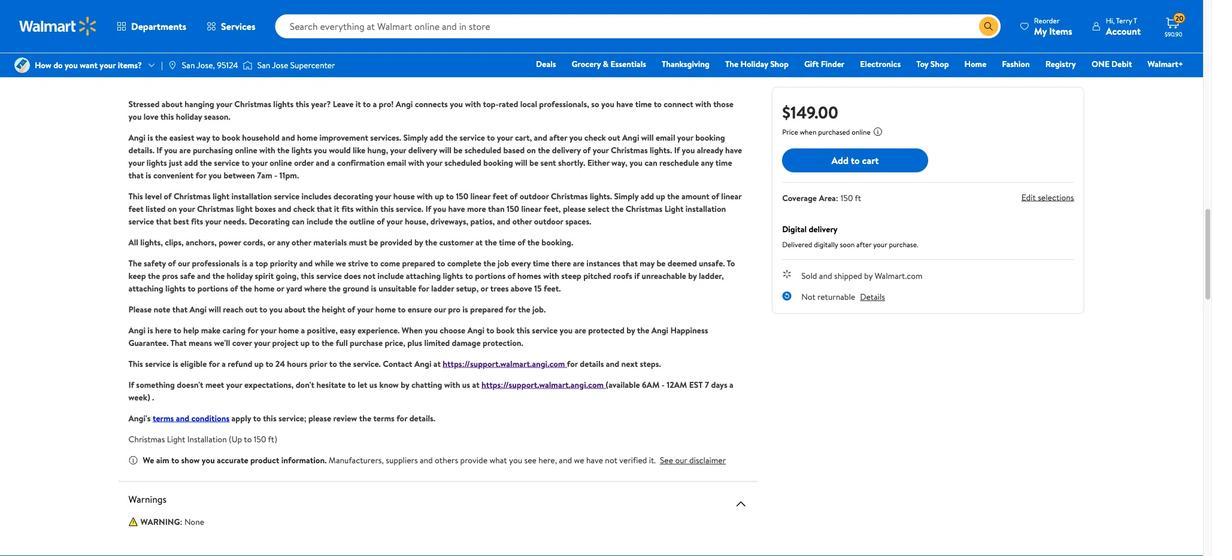Task type: describe. For each thing, give the bounding box(es) containing it.
to right aim
[[171, 455, 179, 467]]

way
[[196, 132, 210, 143]]

christmas inside stressed about hanging your christmas lights this year? leave it to a pro! angi connects you with top-rated local professionals, so you have time to connect with those you love this holiday season.
[[234, 98, 271, 110]]

so
[[592, 98, 600, 110]]

to up that
[[174, 325, 181, 336]]

professionals,
[[540, 98, 590, 110]]

0 horizontal spatial email
[[387, 157, 407, 168]]

1 horizontal spatial attaching
[[406, 270, 441, 282]]

christmas inside angi is the easiest way to book household and home improvement services. simply add the service to your cart, and after you check out angi will email your booking details. if you are purchasing online with the lights you would like hung, your delivery will be scheduled based on the delivery of your christmas lights. if you already have your lights just add the service to your online order and a confirmation email with your scheduled booking will be sent shortly. either way, you can reschedule any time that is convenient for you between 7am - 11pm.
[[611, 144, 648, 156]]

power
[[219, 236, 241, 248]]

1 vertical spatial we
[[574, 455, 585, 467]]

any inside angi is the easiest way to book household and home improvement services. simply add the service to your cart, and after you check out angi will email your booking details. if you are purchasing online with the lights you would like hung, your delivery will be scheduled based on the delivery of your christmas lights. if you already have your lights just add the service to your online order and a confirmation email with your scheduled booking will be sent shortly. either way, you can reschedule any time that is convenient for you between 7am - 11pm.
[[701, 157, 714, 168]]

lights down pros
[[165, 283, 186, 294]]

0 vertical spatial portions
[[475, 270, 506, 282]]

your down services.
[[390, 144, 407, 156]]

angi left happiness at the right bottom of the page
[[652, 325, 669, 336]]

for right eligible
[[209, 358, 220, 370]]

my
[[1035, 24, 1048, 37]]

1 vertical spatial fits
[[191, 215, 203, 227]]

1 horizontal spatial or
[[277, 283, 284, 294]]

and left conditions
[[176, 413, 189, 424]]

coverage
[[783, 192, 817, 204]]

0 horizontal spatial delivery
[[409, 144, 437, 156]]

one
[[1092, 58, 1110, 70]]

home link
[[960, 58, 993, 70]]

the safety of our professionals is a top priority and while we strive to come prepared to complete the job every time there are instances that may be deemed unsafe. to keep the pros safe and the holiday spirit going, this service does not include attaching lights to portions of homes with steep pitched roofs if unreachable by ladder, attaching lights to portions of the home or yard where the ground is unsuitable for ladder setup, or trees above 15 feet.
[[129, 257, 736, 294]]

this left item
[[154, 21, 173, 38]]

the right the review
[[359, 413, 372, 424]]

season.
[[204, 111, 231, 122]]

here
[[155, 325, 172, 336]]

jose,
[[197, 59, 215, 71]]

cart,
[[515, 132, 532, 143]]

that down the includes
[[317, 203, 332, 215]]

price,
[[385, 337, 406, 349]]

manufacturers,
[[329, 455, 384, 467]]

be inside the safety of our professionals is a top priority and while we strive to come prepared to complete the job every time there are instances that may be deemed unsafe. to keep the pros safe and the holiday spirit going, this service does not include attaching lights to portions of homes with steep pitched roofs if unreachable by ladder, attaching lights to portions of the home or yard where the ground is unsuitable for ladder setup, or trees above 15 feet.
[[657, 257, 666, 269]]

1 us from the left
[[370, 379, 378, 391]]

1 horizontal spatial details
[[580, 358, 604, 370]]

home inside angi is the easiest way to book household and home improvement services. simply add the service to your cart, and after you check out angi will email your booking details. if you are purchasing online with the lights you would like hung, your delivery will be scheduled based on the delivery of your christmas lights. if you already have your lights just add the service to your online order and a confirmation email with your scheduled booking will be sent shortly. either way, you can reschedule any time that is convenient for you between 7am - 11pm.
[[297, 132, 318, 143]]

0 vertical spatial installation
[[232, 190, 272, 202]]

0 horizontal spatial linear
[[471, 190, 491, 202]]

up inside angi is here to help make caring for your home a positive, easy experience. when you choose angi to book this service you are protected by the angi happiness guarantee. that means we'll cover your project up to the full purchase price, plus limited damage protection.
[[301, 337, 310, 349]]

have inside stressed about hanging your christmas lights this year? leave it to a pro! angi connects you with top-rated local professionals, so you have time to connect with those you love this holiday season.
[[617, 98, 634, 110]]

you left protected
[[560, 325, 573, 336]]

professionals
[[192, 257, 240, 269]]

thanksgiving
[[662, 58, 710, 70]]

of up reach
[[230, 283, 238, 294]]

1 vertical spatial service.
[[353, 358, 381, 370]]

just
[[169, 157, 182, 168]]

1 vertical spatial outdoor
[[534, 215, 564, 227]]

$90.90
[[1166, 30, 1183, 38]]

to down the safe
[[188, 283, 196, 294]]

your right meet
[[226, 379, 242, 391]]

the for the safety of our professionals is a top priority and while we strive to come prepared to complete the job every time there are instances that may be deemed unsafe. to keep the pros safe and the holiday spirit going, this service does not include attaching lights to portions of homes with steep pitched roofs if unreachable by ladder, attaching lights to portions of the home or yard where the ground is unsuitable for ladder setup, or trees above 15 feet.
[[129, 257, 142, 269]]

your up this level of christmas light installation service includes decorating your house with up to 150 linear feet of outdoor christmas lights. simply add up the amount of linear feet listed on your christmas light boxes and check that it fits within this service. if you have more than 150 linear feet, please select the christmas light installation service that best fits your needs. decorating can include the outline of your house, driveways, patios, and other outdoor spaces. in the top of the page
[[427, 157, 443, 168]]

days
[[712, 379, 728, 391]]

a inside angi is here to help make caring for your home a positive, easy experience. when you choose angi to book this service you are protected by the angi happiness guarantee. that means we'll cover your project up to the full purchase price, plus limited damage protection.
[[301, 325, 305, 336]]

1 horizontal spatial light
[[236, 203, 253, 215]]

delivery inside digital delivery delivered digitally soon after your purchase.
[[809, 223, 838, 235]]

and right the safe
[[197, 270, 211, 282]]

cover
[[232, 337, 252, 349]]

reach
[[223, 304, 243, 315]]

local
[[521, 98, 538, 110]]

1 vertical spatial not
[[605, 455, 618, 467]]

2 horizontal spatial linear
[[722, 190, 742, 202]]

don't
[[296, 379, 315, 391]]

0 vertical spatial feet
[[493, 190, 508, 202]]

sent
[[541, 157, 556, 168]]

to left ensure
[[398, 304, 406, 315]]

is left eligible
[[173, 358, 178, 370]]

every
[[511, 257, 531, 269]]

feet.
[[544, 283, 561, 294]]

(available 6am - 12am est 7 days a week) .
[[129, 379, 734, 403]]

your left needs.
[[205, 215, 221, 227]]

this left year?
[[296, 98, 309, 110]]

this inside this level of christmas light installation service includes decorating your house with up to 150 linear feet of outdoor christmas lights. simply add up the amount of linear feet listed on your christmas light boxes and check that it fits within this service. if you have more than 150 linear feet, please select the christmas light installation service that best fits your needs. decorating can include the outline of your house, driveways, patios, and other outdoor spaces.
[[381, 203, 394, 215]]

while
[[315, 257, 334, 269]]

that inside angi is the easiest way to book household and home improvement services. simply add the service to your cart, and after you check out angi will email your booking details. if you are purchasing online with the lights you would like hung, your delivery will be scheduled based on the delivery of your christmas lights. if you already have your lights just add the service to your online order and a confirmation email with your scheduled booking will be sent shortly. either way, you can reschedule any time that is convenient for you between 7am - 11pm.
[[129, 169, 144, 181]]

leave
[[333, 98, 354, 110]]

to up "between"
[[242, 157, 250, 168]]

we aim to show you accurate product information. manufacturers, suppliers and others provide what you see here, and we have not verified it. see our disclaimer
[[143, 455, 726, 467]]

holiday inside the safety of our professionals is a top priority and while we strive to come prepared to complete the job every time there are instances that may be deemed unsafe. to keep the pros safe and the holiday spirit going, this service does not include attaching lights to portions of homes with steep pitched roofs if unreachable by ladder, attaching lights to portions of the home or yard where the ground is unsuitable for ladder setup, or trees above 15 feet.
[[227, 270, 253, 282]]

1 vertical spatial scheduled
[[445, 157, 482, 168]]

when
[[402, 325, 423, 336]]

service inside angi is here to help make caring for your home a positive, easy experience. when you choose angi to book this service you are protected by the angi happiness guarantee. that means we'll cover your project up to the full purchase price, plus limited damage protection.
[[532, 325, 558, 336]]

0 vertical spatial email
[[656, 132, 676, 143]]

0 horizontal spatial out
[[245, 304, 258, 315]]

150 up more
[[456, 190, 469, 202]]

1 horizontal spatial booking
[[696, 132, 726, 143]]

0 vertical spatial fits
[[342, 203, 354, 215]]

with left top-
[[465, 98, 481, 110]]

the left job
[[484, 257, 496, 269]]

your right want
[[100, 59, 116, 71]]

1 vertical spatial online
[[235, 144, 257, 156]]

for left next
[[567, 358, 578, 370]]

the up 11pm.
[[277, 144, 290, 156]]

1 vertical spatial attaching
[[129, 283, 163, 294]]

on inside angi is the easiest way to book household and home improvement services. simply add the service to your cart, and after you check out angi will email your booking details. if you are purchasing online with the lights you would like hung, your delivery will be scheduled based on the delivery of your christmas lights. if you already have your lights just add the service to your online order and a confirmation email with your scheduled booking will be sent shortly. either way, you can reschedule any time that is convenient for you between 7am - 11pm.
[[527, 144, 536, 156]]

height
[[322, 304, 346, 315]]

$149.00
[[783, 100, 839, 124]]

0 horizontal spatial add
[[184, 157, 198, 168]]

product details image
[[734, 68, 749, 82]]

about inside stressed about hanging your christmas lights this year? leave it to a pro! angi connects you with top-rated local professionals, so you have time to connect with those you love this holiday season.
[[162, 98, 183, 110]]

contact
[[383, 358, 413, 370]]

safety
[[144, 257, 166, 269]]

you up reschedule at the right of the page
[[682, 144, 695, 156]]

your up reschedule at the right of the page
[[678, 132, 694, 143]]

san jose supercenter
[[258, 59, 335, 71]]

2 horizontal spatial or
[[481, 283, 489, 294]]

deals
[[536, 58, 556, 70]]

you up just
[[164, 144, 177, 156]]

warnings image
[[734, 497, 749, 511]]

is down 'love'
[[148, 132, 153, 143]]

anchors,
[[186, 236, 217, 248]]

your left just
[[129, 157, 145, 168]]

grocery
[[572, 58, 601, 70]]

1 vertical spatial at
[[434, 358, 441, 370]]

15
[[535, 283, 542, 294]]

for down above
[[506, 304, 516, 315]]

7am
[[257, 169, 272, 181]]

time inside angi is the easiest way to book household and home improvement services. simply add the service to your cart, and after you check out angi will email your booking details. if you are purchasing online with the lights you would like hung, your delivery will be scheduled based on the delivery of your christmas lights. if you already have your lights just add the service to your online order and a confirmation email with your scheduled booking will be sent shortly. either way, you can reschedule any time that is convenient for you between 7am - 11pm.
[[716, 157, 733, 168]]

1 vertical spatial booking
[[484, 157, 513, 168]]

we
[[143, 455, 154, 467]]

have left verified
[[587, 455, 603, 467]]

your inside digital delivery delivered digitally soon after your purchase.
[[874, 240, 888, 250]]

and right boxes
[[278, 203, 292, 215]]

after inside digital delivery delivered digitally soon after your purchase.
[[857, 240, 872, 250]]

by inside angi is here to help make caring for your home a positive, easy experience. when you choose angi to book this service you are protected by the angi happiness guarantee. that means we'll cover your project up to the full purchase price, plus limited damage protection.
[[627, 325, 636, 336]]

account
[[1107, 24, 1142, 37]]

product details
[[129, 64, 191, 77]]

level
[[145, 190, 162, 202]]

is right pro on the left of page
[[463, 304, 468, 315]]

suppliers
[[386, 455, 418, 467]]

and right cart,
[[534, 132, 548, 143]]

1 vertical spatial https://support.walmart.angi.com
[[482, 379, 604, 391]]

check inside this level of christmas light installation service includes decorating your house with up to 150 linear feet of outdoor christmas lights. simply add up the amount of linear feet listed on your christmas light boxes and check that it fits within this service. if you have more than 150 linear feet, please select the christmas light installation service that best fits your needs. decorating can include the outline of your house, driveways, patios, and other outdoor spaces.
[[294, 203, 315, 215]]

warnings
[[129, 493, 167, 506]]

of right height
[[348, 304, 355, 315]]

of right 'level'
[[164, 190, 172, 202]]

one debit
[[1092, 58, 1133, 70]]

0 horizontal spatial light
[[213, 190, 230, 202]]

1 shop from the left
[[771, 58, 789, 70]]

if up the convenient
[[157, 144, 162, 156]]

hi,
[[1107, 15, 1115, 25]]

angi is the easiest way to book household and home improvement services. simply add the service to your cart, and after you check out angi will email your booking details. if you are purchasing online with the lights you would like hung, your delivery will be scheduled based on the delivery of your christmas lights. if you already have your lights just add the service to your online order and a confirmation email with your scheduled booking will be sent shortly. either way, you can reschedule any time that is convenient for you between 7am - 11pm.
[[129, 132, 743, 181]]

outline
[[350, 215, 375, 227]]

simply inside this level of christmas light installation service includes decorating your house with up to 150 linear feet of outdoor christmas lights. simply add up the amount of linear feet listed on your christmas light boxes and check that it fits within this service. if you have more than 150 linear feet, please select the christmas light installation service that best fits your needs. decorating can include the outline of your house, driveways, patios, and other outdoor spaces.
[[615, 190, 639, 202]]

check inside angi is the easiest way to book household and home improvement services. simply add the service to your cart, and after you check out angi will email your booking details. if you are purchasing online with the lights you would like hung, your delivery will be scheduled based on the delivery of your christmas lights. if you already have your lights just add the service to your online order and a confirmation email with your scheduled booking will be sent shortly. either way, you can reschedule any time that is convenient for you between 7am - 11pm.
[[585, 132, 606, 143]]

and left others at the bottom
[[420, 455, 433, 467]]

price
[[783, 127, 799, 137]]

it.
[[650, 455, 656, 467]]

services.
[[370, 132, 402, 143]]

to left cart,
[[487, 132, 495, 143]]

to right way
[[212, 132, 220, 143]]

be down stressed about hanging your christmas lights this year? leave it to a pro! angi connects you with top-rated local professionals, so you have time to connect with those you love this holiday season.
[[454, 144, 463, 156]]

is up 'level'
[[146, 169, 151, 181]]

and left next
[[606, 358, 620, 370]]

book inside angi is the easiest way to book household and home improvement services. simply add the service to your cart, and after you check out angi will email your booking details. if you are purchasing online with the lights you would like hung, your delivery will be scheduled based on the delivery of your christmas lights. if you already have your lights just add the service to your online order and a confirmation email with your scheduled booking will be sent shortly. either way, you can reschedule any time that is convenient for you between 7am - 11pm.
[[222, 132, 240, 143]]

show
[[181, 455, 200, 467]]

the left booking.
[[528, 236, 540, 248]]

up up driveways,
[[435, 190, 444, 202]]

within
[[356, 203, 379, 215]]

you down the stressed on the left of the page
[[129, 111, 142, 122]]

1 horizontal spatial installation
[[686, 203, 726, 215]]

christmas up feet,
[[551, 190, 588, 202]]

christmas up needs.
[[197, 203, 234, 215]]

time up job
[[499, 236, 516, 248]]

with down household
[[259, 144, 275, 156]]

the left height
[[308, 304, 320, 315]]

if
[[635, 270, 640, 282]]

product
[[129, 64, 162, 77]]

https://support.walmart.angi.com link for if something doesn't meet your expectations, don't hesitate to let us know by chatting with us at
[[482, 379, 606, 391]]

up left amount
[[657, 190, 666, 202]]

out inside angi is the easiest way to book household and home improvement services. simply add the service to your cart, and after you check out angi will email your booking details. if you are purchasing online with the lights you would like hung, your delivery will be scheduled based on the delivery of your christmas lights. if you already have your lights just add the service to your online order and a confirmation email with your scheduled booking will be sent shortly. either way, you can reschedule any time that is convenient for you between 7am - 11pm.
[[608, 132, 621, 143]]

for inside angi is the easiest way to book household and home improvement services. simply add the service to your cart, and after you check out angi will email your booking details. if you are purchasing online with the lights you would like hung, your delivery will be scheduled based on the delivery of your christmas lights. if you already have your lights just add the service to your online order and a confirmation email with your scheduled booking will be sent shortly. either way, you can reschedule any time that is convenient for you between 7am - 11pm.
[[196, 169, 207, 181]]

by inside the safety of our professionals is a top priority and while we strive to come prepared to complete the job every time there are instances that may be deemed unsafe. to keep the pros safe and the holiday spirit going, this service does not include attaching lights to portions of homes with steep pitched roofs if unreachable by ladder, attaching lights to portions of the home or yard where the ground is unsuitable for ladder setup, or trees above 15 feet.
[[689, 270, 697, 282]]

include inside the safety of our professionals is a top priority and while we strive to come prepared to complete the job every time there are instances that may be deemed unsafe. to keep the pros safe and the holiday spirit going, this service does not include attaching lights to portions of homes with steep pitched roofs if unreachable by ladder, attaching lights to portions of the home or yard where the ground is unsuitable for ladder setup, or trees above 15 feet.
[[378, 270, 404, 282]]

0 vertical spatial scheduled
[[465, 144, 502, 156]]

1 vertical spatial light
[[167, 434, 185, 446]]

with up house
[[409, 157, 425, 168]]

refund
[[228, 358, 252, 370]]

apply
[[232, 413, 251, 424]]

holiday inside stressed about hanging your christmas lights this year? leave it to a pro! angi connects you with top-rated local professionals, so you have time to connect with those you love this holiday season.
[[176, 111, 202, 122]]

the down purchasing
[[200, 157, 212, 168]]

a inside (available 6am - 12am est 7 days a week) .
[[730, 379, 734, 391]]

1 vertical spatial our
[[434, 304, 446, 315]]

of right amount
[[712, 190, 720, 202]]

prepared inside the safety of our professionals is a top priority and while we strive to come prepared to complete the job every time there are instances that may be deemed unsafe. to keep the pros safe and the holiday spirit going, this service does not include attaching lights to portions of homes with steep pitched roofs if unreachable by ladder, attaching lights to portions of the home or yard where the ground is unsuitable for ladder setup, or trees above 15 feet.
[[402, 257, 436, 269]]

include inside this level of christmas light installation service includes decorating your house with up to 150 linear feet of outdoor christmas lights. simply add up the amount of linear feet listed on your christmas light boxes and check that it fits within this service. if you have more than 150 linear feet, please select the christmas light installation service that best fits your needs. decorating can include the outline of your house, driveways, patios, and other outdoor spaces.
[[307, 215, 333, 227]]

reorder
[[1035, 15, 1060, 25]]

home up "experience."
[[376, 304, 396, 315]]

with inside this level of christmas light installation service includes decorating your house with up to 150 linear feet of outdoor christmas lights. simply add up the amount of linear feet listed on your christmas light boxes and check that it fits within this service. if you have more than 150 linear feet, please select the christmas light installation service that best fits your needs. decorating can include the outline of your house, driveways, patios, and other outdoor spaces.
[[417, 190, 433, 202]]

decorating
[[334, 190, 373, 202]]

steps.
[[640, 358, 662, 370]]

details. inside angi is the easiest way to book household and home improvement services. simply add the service to your cart, and after you check out angi will email your booking details. if you are purchasing online with the lights you would like hung, your delivery will be scheduled based on the delivery of your christmas lights. if you already have your lights just add the service to your online order and a confirmation email with your scheduled booking will be sent shortly. either way, you can reschedule any time that is convenient for you between 7am - 11pm.
[[129, 144, 155, 156]]

be right must
[[369, 236, 378, 248]]

your up within
[[375, 190, 392, 202]]

needs.
[[224, 215, 247, 227]]

the up sent
[[538, 144, 550, 156]]

aim
[[156, 455, 169, 467]]

registry
[[1046, 58, 1077, 70]]

angi up guarantee.
[[129, 325, 146, 336]]

you right 'connects'
[[450, 98, 463, 110]]

2 us from the left
[[463, 379, 470, 391]]

are for angi is here to help make caring for your home a positive, easy experience. when you choose angi to book this service you are protected by the angi happiness guarantee. that means we'll cover your project up to the full purchase price, plus limited damage protection.
[[575, 325, 587, 336]]

convenient
[[153, 169, 194, 181]]

on inside this level of christmas light installation service includes decorating your house with up to 150 linear feet of outdoor christmas lights. simply add up the amount of linear feet listed on your christmas light boxes and check that it fits within this service. if you have more than 150 linear feet, please select the christmas light installation service that best fits your needs. decorating can include the outline of your house, driveways, patios, and other outdoor spaces.
[[168, 203, 177, 215]]

between
[[224, 169, 255, 181]]

your up project
[[260, 325, 277, 336]]

you up shortly.
[[570, 132, 583, 143]]

that right note
[[172, 304, 188, 315]]

1 horizontal spatial delivery
[[552, 144, 581, 156]]

lights up "order"
[[292, 144, 312, 156]]

not
[[802, 291, 816, 303]]

1 vertical spatial any
[[277, 236, 290, 248]]

add to cart button
[[783, 149, 929, 173]]

lights up 'ladder'
[[443, 270, 463, 282]]

not returnable details
[[802, 291, 886, 303]]

to inside the add to cart button
[[851, 154, 860, 167]]

0 horizontal spatial details
[[164, 64, 191, 77]]

the down positive,
[[322, 337, 334, 349]]

confirmation
[[338, 157, 385, 168]]

time inside the safety of our professionals is a top priority and while we strive to come prepared to complete the job every time there are instances that may be deemed unsafe. to keep the pros safe and the holiday spirit going, this service does not include attaching lights to portions of homes with steep pitched roofs if unreachable by ladder, attaching lights to portions of the home or yard where the ground is unsuitable for ladder setup, or trees above 15 feet.
[[533, 257, 550, 269]]

 image for how
[[14, 58, 30, 73]]

1 vertical spatial portions
[[198, 283, 228, 294]]

sold
[[802, 270, 818, 282]]

if up reschedule at the right of the page
[[675, 144, 680, 156]]

gift finder
[[805, 58, 845, 70]]

https://support.walmart.angi.com link for this service is eligible for a refund up to 24 hours prior to the service. contact angi at
[[443, 358, 567, 370]]

connect
[[664, 98, 694, 110]]

to inside this level of christmas light installation service includes decorating your house with up to 150 linear feet of outdoor christmas lights. simply add up the amount of linear feet listed on your christmas light boxes and check that it fits within this service. if you have more than 150 linear feet, please select the christmas light installation service that best fits your needs. decorating can include the outline of your house, driveways, patios, and other outdoor spaces.
[[446, 190, 454, 202]]

unreachable
[[642, 270, 687, 282]]

you left "between"
[[209, 169, 222, 181]]

this inside the safety of our professionals is a top priority and while we strive to come prepared to complete the job every time there are instances that may be deemed unsafe. to keep the pros safe and the holiday spirit going, this service does not include attaching lights to portions of homes with steep pitched roofs if unreachable by ladder, attaching lights to portions of the home or yard where the ground is unsuitable for ladder setup, or trees above 15 feet.
[[301, 270, 315, 282]]

the down full
[[339, 358, 351, 370]]

job.
[[533, 304, 546, 315]]

to left pro!
[[363, 98, 371, 110]]

your inside stressed about hanging your christmas lights this year? leave it to a pro! angi connects you with top-rated local professionals, so you have time to connect with those you love this holiday season.
[[216, 98, 232, 110]]

unsuitable
[[379, 283, 417, 294]]

all lights, clips, anchors, power cords, or any other materials must be provided by the customer at the time of the booking.
[[129, 236, 574, 248]]

0 horizontal spatial or
[[268, 236, 275, 248]]

there
[[552, 257, 571, 269]]

installation
[[187, 434, 227, 446]]

next
[[622, 358, 638, 370]]

san jose, 95124
[[182, 59, 238, 71]]

you right way,
[[630, 157, 643, 168]]

150 left ft)
[[254, 434, 266, 446]]

about
[[119, 21, 151, 38]]

selections
[[1039, 191, 1075, 203]]

debit
[[1112, 58, 1133, 70]]

legal information image
[[874, 127, 883, 137]]

not inside the safety of our professionals is a top priority and while we strive to come prepared to complete the job every time there are instances that may be deemed unsafe. to keep the pros safe and the holiday spirit going, this service does not include attaching lights to portions of homes with steep pitched roofs if unreachable by ladder, attaching lights to portions of the home or yard where the ground is unsuitable for ladder setup, or trees above 15 feet.
[[363, 270, 376, 282]]

edit
[[1022, 191, 1037, 203]]



Task type: vqa. For each thing, say whether or not it's contained in the screenshot.
the left Grandson
no



Task type: locate. For each thing, give the bounding box(es) containing it.
1 vertical spatial installation
[[686, 203, 726, 215]]

1 vertical spatial simply
[[615, 190, 639, 202]]

0 vertical spatial prepared
[[402, 257, 436, 269]]

light
[[213, 190, 230, 202], [236, 203, 253, 215]]

by down "deemed"
[[689, 270, 697, 282]]

-
[[274, 169, 278, 181], [662, 379, 665, 391]]

to left let
[[348, 379, 356, 391]]

after inside angi is the easiest way to book household and home improvement services. simply add the service to your cart, and after you check out angi will email your booking details. if you are purchasing online with the lights you would like hung, your delivery will be scheduled based on the delivery of your christmas lights. if you already have your lights just add the service to your online order and a confirmation email with your scheduled booking will be sent shortly. either way, you can reschedule any time that is convenient for you between 7am - 11pm.
[[550, 132, 568, 143]]

0 vertical spatial holiday
[[176, 111, 202, 122]]

0 horizontal spatial about
[[162, 98, 183, 110]]

2 this from the top
[[129, 358, 143, 370]]

other
[[513, 215, 532, 227], [292, 236, 312, 248]]

angi's
[[129, 413, 151, 424]]

stressed
[[129, 98, 160, 110]]

we inside the safety of our professionals is a top priority and while we strive to come prepared to complete the job every time there are instances that may be deemed unsafe. to keep the pros safe and the holiday spirit going, this service does not include attaching lights to portions of homes with steep pitched roofs if unreachable by ladder, attaching lights to portions of the home or yard where the ground is unsuitable for ladder setup, or trees above 15 feet.
[[336, 257, 346, 269]]

0 horizontal spatial the
[[129, 257, 142, 269]]

online left legal information icon
[[852, 127, 871, 137]]

top-
[[483, 98, 499, 110]]

angi inside stressed about hanging your christmas lights this year? leave it to a pro! angi connects you with top-rated local professionals, so you have time to connect with those you love this holiday season.
[[396, 98, 413, 110]]

a inside stressed about hanging your christmas lights this year? leave it to a pro! angi connects you with top-rated local professionals, so you have time to connect with those you love this holiday season.
[[373, 98, 377, 110]]

your up based
[[497, 132, 513, 143]]

on up best
[[168, 203, 177, 215]]

at down patios,
[[476, 236, 483, 248]]

easy
[[340, 325, 356, 336]]

san for san jose, 95124
[[182, 59, 195, 71]]

project
[[272, 337, 299, 349]]

book up protection.
[[497, 325, 515, 336]]

for up cover on the left bottom
[[248, 325, 258, 336]]

not down the strive
[[363, 270, 376, 282]]

to left 'come'
[[371, 257, 379, 269]]

your up 7am
[[252, 157, 268, 168]]

walmart image
[[19, 17, 97, 36]]

of up pros
[[168, 257, 176, 269]]

0 vertical spatial https://support.walmart.angi.com
[[443, 358, 565, 370]]

simply inside angi is the easiest way to book household and home improvement services. simply add the service to your cart, and after you check out angi will email your booking details. if you are purchasing online with the lights you would like hung, your delivery will be scheduled based on the delivery of your christmas lights. if you already have your lights just add the service to your online order and a confirmation email with your scheduled booking will be sent shortly. either way, you can reschedule any time that is convenient for you between 7am - 11pm.
[[404, 132, 428, 143]]

1 horizontal spatial we
[[574, 455, 585, 467]]

scheduled up more
[[445, 157, 482, 168]]

0 vertical spatial check
[[585, 132, 606, 143]]

prior
[[310, 358, 327, 370]]

add inside this level of christmas light installation service includes decorating your house with up to 150 linear feet of outdoor christmas lights. simply add up the amount of linear feet listed on your christmas light boxes and check that it fits within this service. if you have more than 150 linear feet, please select the christmas light installation service that best fits your needs. decorating can include the outline of your house, driveways, patios, and other outdoor spaces.
[[641, 190, 655, 202]]

11pm.
[[280, 169, 299, 181]]

light inside this level of christmas light installation service includes decorating your house with up to 150 linear feet of outdoor christmas lights. simply add up the amount of linear feet listed on your christmas light boxes and check that it fits within this service. if you have more than 150 linear feet, please select the christmas light installation service that best fits your needs. decorating can include the outline of your house, driveways, patios, and other outdoor spaces.
[[665, 203, 684, 215]]

the
[[155, 132, 167, 143], [446, 132, 458, 143], [277, 144, 290, 156], [538, 144, 550, 156], [200, 157, 212, 168], [668, 190, 680, 202], [612, 203, 624, 215], [335, 215, 348, 227], [425, 236, 438, 248], [485, 236, 497, 248], [528, 236, 540, 248], [484, 257, 496, 269], [148, 270, 160, 282], [213, 270, 225, 282], [240, 283, 252, 294], [329, 283, 341, 294], [308, 304, 320, 315], [518, 304, 531, 315], [638, 325, 650, 336], [322, 337, 334, 349], [339, 358, 351, 370], [359, 413, 372, 424]]

add down stressed about hanging your christmas lights this year? leave it to a pro! angi connects you with top-rated local professionals, so you have time to connect with those you love this holiday season.
[[430, 132, 444, 143]]

pitched
[[584, 270, 612, 282]]

are inside the safety of our professionals is a top priority and while we strive to come prepared to complete the job every time there are instances that may be deemed unsafe. to keep the pros safe and the holiday spirit going, this service does not include attaching lights to portions of homes with steep pitched roofs if unreachable by ladder, attaching lights to portions of the home or yard where the ground is unsuitable for ladder setup, or trees above 15 feet.
[[573, 257, 585, 269]]

1 horizontal spatial our
[[434, 304, 446, 315]]

spirit
[[255, 270, 274, 282]]

outdoor
[[520, 190, 549, 202], [534, 215, 564, 227]]

do
[[53, 59, 63, 71]]

and
[[282, 132, 295, 143], [534, 132, 548, 143], [316, 157, 329, 168], [278, 203, 292, 215], [497, 215, 511, 227], [299, 257, 313, 269], [197, 270, 211, 282], [820, 270, 833, 282], [606, 358, 620, 370], [176, 413, 189, 424], [420, 455, 433, 467], [559, 455, 572, 467]]

connects
[[415, 98, 448, 110]]

1 vertical spatial details.
[[410, 413, 436, 424]]

for
[[196, 169, 207, 181], [419, 283, 429, 294], [506, 304, 516, 315], [248, 325, 258, 336], [209, 358, 220, 370], [567, 358, 578, 370], [397, 413, 408, 424]]

us right chatting
[[463, 379, 470, 391]]

1 vertical spatial other
[[292, 236, 312, 248]]

1 horizontal spatial add
[[430, 132, 444, 143]]

service down top-
[[460, 132, 485, 143]]

0 horizontal spatial other
[[292, 236, 312, 248]]

ft)
[[268, 434, 277, 446]]

to left connect
[[654, 98, 662, 110]]

0 horizontal spatial any
[[277, 236, 290, 248]]

lights.
[[650, 144, 673, 156], [590, 190, 613, 202]]

have inside angi is the easiest way to book household and home improvement services. simply add the service to your cart, and after you check out angi will email your booking details. if you are purchasing online with the lights you would like hung, your delivery will be scheduled based on the delivery of your christmas lights. if you already have your lights just add the service to your online order and a confirmation email with your scheduled booking will be sent shortly. either way, you can reschedule any time that is convenient for you between 7am - 11pm.
[[726, 144, 743, 156]]

attaching
[[406, 270, 441, 282], [129, 283, 163, 294]]

0 horizontal spatial -
[[274, 169, 278, 181]]

about
[[162, 98, 183, 110], [285, 304, 306, 315]]

2 vertical spatial online
[[270, 157, 292, 168]]

0 horizontal spatial fits
[[191, 215, 203, 227]]

2 shop from the left
[[931, 58, 950, 70]]

0 horizontal spatial on
[[168, 203, 177, 215]]

lights. inside angi is the easiest way to book household and home improvement services. simply add the service to your cart, and after you check out angi will email your booking details. if you are purchasing online with the lights you would like hung, your delivery will be scheduled based on the delivery of your christmas lights. if you already have your lights just add the service to your online order and a confirmation email with your scheduled booking will be sent shortly. either way, you can reschedule any time that is convenient for you between 7am - 11pm.
[[650, 144, 673, 156]]

1 terms from the left
[[153, 413, 174, 424]]

1 vertical spatial about
[[285, 304, 306, 315]]

0 vertical spatial it
[[356, 98, 361, 110]]

is inside angi is here to help make caring for your home a positive, easy experience. when you choose angi to book this service you are protected by the angi happiness guarantee. that means we'll cover your project up to the full purchase price, plus limited damage protection.
[[148, 325, 153, 336]]

simply right services.
[[404, 132, 428, 143]]

- inside angi is the easiest way to book household and home improvement services. simply add the service to your cart, and after you check out angi will email your booking details. if you are purchasing online with the lights you would like hung, your delivery will be scheduled based on the delivery of your christmas lights. if you already have your lights just add the service to your online order and a confirmation email with your scheduled booking will be sent shortly. either way, you can reschedule any time that is convenient for you between 7am - 11pm.
[[274, 169, 278, 181]]

easiest
[[169, 132, 194, 143]]

this for this service is eligible for a refund up to 24 hours prior to the service. contact angi at https://support.walmart.angi.com for details and next steps.
[[129, 358, 143, 370]]

feet up than
[[493, 190, 508, 202]]

0 vertical spatial please
[[563, 203, 586, 215]]

are down the easiest in the top of the page
[[179, 144, 191, 156]]

ensure
[[408, 304, 432, 315]]

provided
[[380, 236, 413, 248]]

1 vertical spatial check
[[294, 203, 315, 215]]

book inside angi is here to help make caring for your home a positive, easy experience. when you choose angi to book this service you are protected by the angi happiness guarantee. that means we'll cover your project up to the full purchase price, plus limited damage protection.
[[497, 325, 515, 336]]

like
[[353, 144, 366, 156]]

1 vertical spatial https://support.walmart.angi.com link
[[482, 379, 606, 391]]

setup,
[[456, 283, 479, 294]]

0 vertical spatial about
[[162, 98, 183, 110]]

1 horizontal spatial terms
[[374, 413, 395, 424]]

your right cover on the left bottom
[[254, 337, 270, 349]]

0 horizontal spatial it
[[334, 203, 340, 215]]

hesitate
[[317, 379, 346, 391]]

0 horizontal spatial simply
[[404, 132, 428, 143]]

angi's terms and conditions apply to this service; please review the terms for details.
[[129, 413, 436, 424]]

have
[[617, 98, 634, 110], [726, 144, 743, 156], [449, 203, 465, 215], [587, 455, 603, 467]]

your up best
[[179, 203, 195, 215]]

1 horizontal spatial any
[[701, 157, 714, 168]]

san for san jose supercenter
[[258, 59, 270, 71]]

a inside the safety of our professionals is a top priority and while we strive to come prepared to complete the job every time there are instances that may be deemed unsafe. to keep the pros safe and the holiday spirit going, this service does not include attaching lights to portions of homes with steep pitched roofs if unreachable by ladder, attaching lights to portions of the home or yard where the ground is unsuitable for ladder setup, or trees above 15 feet.
[[250, 257, 254, 269]]

1 vertical spatial light
[[236, 203, 253, 215]]

you up project
[[270, 304, 283, 315]]

at for us
[[472, 379, 480, 391]]

1 horizontal spatial shop
[[931, 58, 950, 70]]

 image
[[14, 58, 30, 73], [243, 59, 253, 71]]

the inside the safety of our professionals is a top priority and while we strive to come prepared to complete the job every time there are instances that may be deemed unsafe. to keep the pros safe and the holiday spirit going, this service does not include attaching lights to portions of homes with steep pitched roofs if unreachable by ladder, attaching lights to portions of the home or yard where the ground is unsuitable for ladder setup, or trees above 15 feet.
[[129, 257, 142, 269]]

warning image
[[129, 518, 138, 527]]

0 vertical spatial light
[[213, 190, 230, 202]]

are for the safety of our professionals is a top priority and while we strive to come prepared to complete the job every time there are instances that may be deemed unsafe. to keep the pros safe and the holiday spirit going, this service does not include attaching lights to portions of homes with steep pitched roofs if unreachable by ladder, attaching lights to portions of the home or yard where the ground is unsuitable for ladder setup, or trees above 15 feet.
[[573, 257, 585, 269]]

online down household
[[235, 144, 257, 156]]

service up something
[[145, 358, 171, 370]]

linear right amount
[[722, 190, 742, 202]]

1 vertical spatial on
[[168, 203, 177, 215]]

terms down 'know'
[[374, 413, 395, 424]]

light up aim
[[167, 434, 185, 446]]

a inside angi is the easiest way to book household and home improvement services. simply add the service to your cart, and after you check out angi will email your booking details. if you are purchasing online with the lights you would like hung, your delivery will be scheduled based on the delivery of your christmas lights. if you already have your lights just add the service to your online order and a confirmation email with your scheduled booking will be sent shortly. either way, you can reschedule any time that is convenient for you between 7am - 11pm.
[[331, 157, 336, 168]]

details.
[[129, 144, 155, 156], [410, 413, 436, 424]]

for inside angi is here to help make caring for your home a positive, easy experience. when you choose angi to book this service you are protected by the angi happiness guarantee. that means we'll cover your project up to the full purchase price, plus limited damage protection.
[[248, 325, 258, 336]]

christmas up best
[[174, 190, 211, 202]]

it inside this level of christmas light installation service includes decorating your house with up to 150 linear feet of outdoor christmas lights. simply add up the amount of linear feet listed on your christmas light boxes and check that it fits within this service. if you have more than 150 linear feet, please select the christmas light installation service that best fits your needs. decorating can include the outline of your house, driveways, patios, and other outdoor spaces.
[[334, 203, 340, 215]]

search icon image
[[985, 22, 994, 31]]

angi is here to help make caring for your home a positive, easy experience. when you choose angi to book this service you are protected by the angi happiness guarantee. that means we'll cover your project up to the full purchase price, plus limited damage protection.
[[129, 325, 709, 349]]

by down the house,
[[415, 236, 423, 248]]

the holiday shop
[[726, 58, 789, 70]]

 image for san
[[243, 59, 253, 71]]

1 horizontal spatial light
[[665, 203, 684, 215]]

attaching up 'ladder'
[[406, 270, 441, 282]]

we right here, at left
[[574, 455, 585, 467]]

christmas up we
[[129, 434, 165, 446]]

service inside the safety of our professionals is a top priority and while we strive to come prepared to complete the job every time there are instances that may be deemed unsafe. to keep the pros safe and the holiday spirit going, this service does not include attaching lights to portions of homes with steep pitched roofs if unreachable by ladder, attaching lights to portions of the home or yard where the ground is unsuitable for ladder setup, or trees above 15 feet.
[[317, 270, 342, 282]]

more
[[467, 203, 486, 215]]

a
[[373, 98, 377, 110], [331, 157, 336, 168], [250, 257, 254, 269], [301, 325, 305, 336], [222, 358, 226, 370], [730, 379, 734, 391]]

unsafe.
[[699, 257, 725, 269]]

lights. inside this level of christmas light installation service includes decorating your house with up to 150 linear feet of outdoor christmas lights. simply add up the amount of linear feet listed on your christmas light boxes and check that it fits within this service. if you have more than 150 linear feet, please select the christmas light installation service that best fits your needs. decorating can include the outline of your house, driveways, patios, and other outdoor spaces.
[[590, 190, 613, 202]]

this right 'love'
[[161, 111, 174, 122]]

add
[[832, 154, 849, 167]]

are inside angi is the easiest way to book household and home improvement services. simply add the service to your cart, and after you check out angi will email your booking details. if you are purchasing online with the lights you would like hung, your delivery will be scheduled based on the delivery of your christmas lights. if you already have your lights just add the service to your online order and a confirmation email with your scheduled booking will be sent shortly. either way, you can reschedule any time that is convenient for you between 7am - 11pm.
[[179, 144, 191, 156]]

if up week)
[[129, 379, 134, 391]]

1 horizontal spatial other
[[513, 215, 532, 227]]

2 terms from the left
[[374, 413, 395, 424]]

0 vertical spatial booking
[[696, 132, 726, 143]]

digitally
[[815, 240, 839, 250]]

the left customer
[[425, 236, 438, 248]]

if
[[157, 144, 162, 156], [675, 144, 680, 156], [426, 203, 431, 215], [129, 379, 134, 391]]

be left sent
[[530, 157, 539, 168]]

0 vertical spatial service.
[[396, 203, 424, 215]]

service;
[[279, 413, 307, 424]]

other up priority
[[292, 236, 312, 248]]

outdoor down feet,
[[534, 215, 564, 227]]

are left protected
[[575, 325, 587, 336]]

walmart+ link
[[1143, 58, 1190, 70]]

lights inside stressed about hanging your christmas lights this year? leave it to a pro! angi connects you with top-rated local professionals, so you have time to connect with those you love this holiday season.
[[273, 98, 294, 110]]

0 vertical spatial not
[[363, 270, 376, 282]]

0 vertical spatial this
[[129, 190, 143, 202]]

can inside angi is the easiest way to book household and home improvement services. simply add the service to your cart, and after you check out angi will email your booking details. if you are purchasing online with the lights you would like hung, your delivery will be scheduled based on the delivery of your christmas lights. if you already have your lights just add the service to your online order and a confirmation email with your scheduled booking will be sent shortly. either way, you can reschedule any time that is convenient for you between 7am - 11pm.
[[645, 157, 658, 168]]

have inside this level of christmas light installation service includes decorating your house with up to 150 linear feet of outdoor christmas lights. simply add up the amount of linear feet listed on your christmas light boxes and check that it fits within this service. if you have more than 150 linear feet, please select the christmas light installation service that best fits your needs. decorating can include the outline of your house, driveways, patios, and other outdoor spaces.
[[449, 203, 465, 215]]

1 horizontal spatial prepared
[[470, 304, 504, 315]]

1 horizontal spatial details.
[[410, 413, 436, 424]]

0 horizontal spatial portions
[[198, 283, 228, 294]]

0 vertical spatial add
[[430, 132, 444, 143]]

0 vertical spatial other
[[513, 215, 532, 227]]

limited
[[425, 337, 450, 349]]

the left amount
[[668, 190, 680, 202]]

for inside the safety of our professionals is a top priority and while we strive to come prepared to complete the job every time there are instances that may be deemed unsafe. to keep the pros safe and the holiday spirit going, this service does not include attaching lights to portions of homes with steep pitched roofs if unreachable by ladder, attaching lights to portions of the home or yard where the ground is unsuitable for ladder setup, or trees above 15 feet.
[[419, 283, 429, 294]]

the left the easiest in the top of the page
[[155, 132, 167, 143]]

1 vertical spatial -
[[662, 379, 665, 391]]

all
[[129, 236, 138, 248]]

2 vertical spatial are
[[575, 325, 587, 336]]

2 vertical spatial our
[[676, 455, 688, 467]]

the left outline
[[335, 215, 348, 227]]

you left see at the left of the page
[[509, 455, 523, 467]]

where
[[304, 283, 327, 294]]

1 vertical spatial lights.
[[590, 190, 613, 202]]

1 san from the left
[[182, 59, 195, 71]]

out
[[608, 132, 621, 143], [245, 304, 258, 315]]

at for customer
[[476, 236, 483, 248]]

0 horizontal spatial online
[[235, 144, 257, 156]]

0 horizontal spatial prepared
[[402, 257, 436, 269]]

a left the top
[[250, 257, 254, 269]]

means
[[189, 337, 212, 349]]

home inside angi is here to help make caring for your home a positive, easy experience. when you choose angi to book this service you are protected by the angi happiness guarantee. that means we'll cover your project up to the full purchase price, plus limited damage protection.
[[279, 325, 299, 336]]

want
[[80, 59, 98, 71]]

this for this level of christmas light installation service includes decorating your house with up to 150 linear feet of outdoor christmas lights. simply add up the amount of linear feet listed on your christmas light boxes and check that it fits within this service. if you have more than 150 linear feet, please select the christmas light installation service that best fits your needs. decorating can include the outline of your house, driveways, patios, and other outdoor spaces.
[[129, 190, 143, 202]]

christmas right select
[[626, 203, 663, 215]]

details. down (available 6am - 12am est 7 days a week) .
[[410, 413, 436, 424]]

this up ft)
[[263, 413, 277, 424]]

after up sent
[[550, 132, 568, 143]]

delivery up digitally
[[809, 223, 838, 235]]

at
[[476, 236, 483, 248], [434, 358, 441, 370], [472, 379, 480, 391]]

include up the 'materials'
[[307, 215, 333, 227]]

pro
[[448, 304, 461, 315]]

1 vertical spatial feet
[[129, 203, 144, 215]]

6am
[[642, 379, 660, 391]]

item
[[176, 21, 200, 38]]

we
[[336, 257, 346, 269], [574, 455, 585, 467]]

service. inside this level of christmas light installation service includes decorating your house with up to 150 linear feet of outdoor christmas lights. simply add up the amount of linear feet listed on your christmas light boxes and check that it fits within this service. if you have more than 150 linear feet, please select the christmas light installation service that best fits your needs. decorating can include the outline of your house, driveways, patios, and other outdoor spaces.
[[396, 203, 424, 215]]

1 horizontal spatial simply
[[615, 190, 639, 202]]

up right refund
[[254, 358, 264, 370]]

cords,
[[243, 236, 266, 248]]

1 horizontal spatial lights.
[[650, 144, 673, 156]]

the down safety
[[148, 270, 160, 282]]

linear up more
[[471, 190, 491, 202]]

the for the holiday shop
[[726, 58, 739, 70]]

angi up help on the left of page
[[190, 304, 207, 315]]

this inside angi is here to help make caring for your home a positive, easy experience. when you choose angi to book this service you are protected by the angi happiness guarantee. that means we'll cover your project up to the full purchase price, plus limited damage protection.
[[517, 325, 530, 336]]

1 horizontal spatial please
[[563, 203, 586, 215]]

1 vertical spatial include
[[378, 270, 404, 282]]

1 horizontal spatial online
[[270, 157, 292, 168]]

please
[[129, 304, 152, 315]]

our inside the safety of our professionals is a top priority and while we strive to come prepared to complete the job every time there are instances that may be deemed unsafe. to keep the pros safe and the holiday spirit going, this service does not include attaching lights to portions of homes with steep pitched roofs if unreachable by ladder, attaching lights to portions of the home or yard where the ground is unsuitable for ladder setup, or trees above 15 feet.
[[178, 257, 190, 269]]

spaces.
[[566, 215, 592, 227]]

if inside this level of christmas light installation service includes decorating your house with up to 150 linear feet of outdoor christmas lights. simply add up the amount of linear feet listed on your christmas light boxes and check that it fits within this service. if you have more than 150 linear feet, please select the christmas light installation service that best fits your needs. decorating can include the outline of your house, driveways, patios, and other outdoor spaces.
[[426, 203, 431, 215]]

1 horizontal spatial on
[[527, 144, 536, 156]]

items?
[[118, 59, 142, 71]]

0 horizontal spatial please
[[309, 413, 332, 424]]

to
[[727, 257, 736, 269]]

home up "order"
[[297, 132, 318, 143]]

0 vertical spatial book
[[222, 132, 240, 143]]

after right soon
[[857, 240, 872, 250]]

to right prior
[[329, 358, 337, 370]]

time down already
[[716, 157, 733, 168]]

ground
[[343, 283, 369, 294]]

toy shop link
[[912, 58, 955, 70]]

come
[[381, 257, 400, 269]]

check down the includes
[[294, 203, 315, 215]]

going,
[[276, 270, 299, 282]]

can inside this level of christmas light installation service includes decorating your house with up to 150 linear feet of outdoor christmas lights. simply add up the amount of linear feet listed on your christmas light boxes and check that it fits within this service. if you have more than 150 linear feet, please select the christmas light installation service that best fits your needs. decorating can include the outline of your house, driveways, patios, and other outdoor spaces.
[[292, 215, 305, 227]]

this right within
[[381, 203, 394, 215]]

and right household
[[282, 132, 295, 143]]

toy
[[917, 58, 929, 70]]

email
[[656, 132, 676, 143], [387, 157, 407, 168]]

shop right holiday
[[771, 58, 789, 70]]

that inside the safety of our professionals is a top priority and while we strive to come prepared to complete the job every time there are instances that may be deemed unsafe. to keep the pros safe and the holiday spirit going, this service does not include attaching lights to portions of homes with steep pitched roofs if unreachable by ladder, attaching lights to portions of the home or yard where the ground is unsuitable for ladder setup, or trees above 15 feet.
[[623, 257, 638, 269]]

prepared
[[402, 257, 436, 269], [470, 304, 504, 315]]

a left pro!
[[373, 98, 377, 110]]

add to cart
[[832, 154, 879, 167]]

holiday left spirit
[[227, 270, 253, 282]]

0 vertical spatial outdoor
[[520, 190, 549, 202]]

and right sold
[[820, 270, 833, 282]]

you inside this level of christmas light installation service includes decorating your house with up to 150 linear feet of outdoor christmas lights. simply add up the amount of linear feet listed on your christmas light boxes and check that it fits within this service. if you have more than 150 linear feet, please select the christmas light installation service that best fits your needs. decorating can include the outline of your house, driveways, patios, and other outdoor spaces.
[[433, 203, 447, 215]]

are inside angi is here to help make caring for your home a positive, easy experience. when you choose angi to book this service you are protected by the angi happiness guarantee. that means we'll cover your project up to the full purchase price, plus limited damage protection.
[[575, 325, 587, 336]]

time up homes
[[533, 257, 550, 269]]

it
[[356, 98, 361, 110], [334, 203, 340, 215]]

of down within
[[377, 215, 385, 227]]

1 horizontal spatial feet
[[493, 190, 508, 202]]

this service is eligible for a refund up to 24 hours prior to the service. contact angi at https://support.walmart.angi.com for details and next steps.
[[129, 358, 662, 370]]

1 horizontal spatial san
[[258, 59, 270, 71]]

this inside this level of christmas light installation service includes decorating your house with up to 150 linear feet of outdoor christmas lights. simply add up the amount of linear feet listed on your christmas light boxes and check that it fits within this service. if you have more than 150 linear feet, please select the christmas light installation service that best fits your needs. decorating can include the outline of your house, driveways, patios, and other outdoor spaces.
[[129, 190, 143, 202]]

to up protection.
[[487, 325, 495, 336]]

please note that angi will reach out to you about the height of your home to ensure our pro is prepared for the job.
[[129, 304, 546, 315]]

your up provided
[[387, 215, 403, 227]]

0 vertical spatial -
[[274, 169, 278, 181]]

0 vertical spatial on
[[527, 144, 536, 156]]

lights. up select
[[590, 190, 613, 202]]

the up reach
[[240, 283, 252, 294]]

any
[[701, 157, 714, 168], [277, 236, 290, 248]]

is up guarantee.
[[148, 325, 153, 336]]

out up way,
[[608, 132, 621, 143]]

2 horizontal spatial delivery
[[809, 223, 838, 235]]

home down spirit
[[254, 283, 275, 294]]

to up setup,
[[465, 270, 473, 282]]

1 vertical spatial after
[[857, 240, 872, 250]]

please inside this level of christmas light installation service includes decorating your house with up to 150 linear feet of outdoor christmas lights. simply add up the amount of linear feet listed on your christmas light boxes and check that it fits within this service. if you have more than 150 linear feet, please select the christmas light installation service that best fits your needs. decorating can include the outline of your house, driveways, patios, and other outdoor spaces.
[[563, 203, 586, 215]]

with left those
[[696, 98, 712, 110]]

0 vertical spatial at
[[476, 236, 483, 248]]

angi up chatting
[[415, 358, 432, 370]]

2 horizontal spatial our
[[676, 455, 688, 467]]

home inside the safety of our professionals is a top priority and while we strive to come prepared to complete the job every time there are instances that may be deemed unsafe. to keep the pros safe and the holiday spirit going, this service does not include attaching lights to portions of homes with steep pitched roofs if unreachable by ladder, attaching lights to portions of the home or yard where the ground is unsuitable for ladder setup, or trees above 15 feet.
[[254, 283, 275, 294]]

1 this from the top
[[129, 190, 143, 202]]

your down "ground"
[[357, 304, 374, 315]]

and right "order"
[[316, 157, 329, 168]]

https://support.walmart.angi.com link
[[443, 358, 567, 370], [482, 379, 606, 391]]

portions
[[475, 270, 506, 282], [198, 283, 228, 294]]

with inside the safety of our professionals is a top priority and while we strive to come prepared to complete the job every time there are instances that may be deemed unsafe. to keep the pros safe and the holiday spirit going, this service does not include attaching lights to portions of homes with steep pitched roofs if unreachable by ladder, attaching lights to portions of the home or yard where the ground is unsuitable for ladder setup, or trees above 15 feet.
[[544, 270, 560, 282]]

other inside this level of christmas light installation service includes decorating your house with up to 150 linear feet of outdoor christmas lights. simply add up the amount of linear feet listed on your christmas light boxes and check that it fits within this service. if you have more than 150 linear feet, please select the christmas light installation service that best fits your needs. decorating can include the outline of your house, driveways, patios, and other outdoor spaces.
[[513, 215, 532, 227]]

1 vertical spatial out
[[245, 304, 258, 315]]

product
[[250, 455, 280, 467]]

0 vertical spatial any
[[701, 157, 714, 168]]

us
[[370, 379, 378, 391], [463, 379, 470, 391]]

that down listed
[[156, 215, 171, 227]]

0 horizontal spatial after
[[550, 132, 568, 143]]

by right shipped
[[865, 270, 873, 282]]

and down than
[[497, 215, 511, 227]]

0 vertical spatial https://support.walmart.angi.com link
[[443, 358, 567, 370]]

about left hanging
[[162, 98, 183, 110]]

may
[[640, 257, 655, 269]]

1 horizontal spatial linear
[[522, 203, 542, 215]]

1 horizontal spatial not
[[605, 455, 618, 467]]

0 horizontal spatial holiday
[[176, 111, 202, 122]]

0 horizontal spatial san
[[182, 59, 195, 71]]

san left the jose,
[[182, 59, 195, 71]]

1 vertical spatial this
[[129, 358, 143, 370]]

1 horizontal spatial portions
[[475, 270, 506, 282]]

decorating
[[249, 215, 290, 227]]

caring
[[223, 325, 246, 336]]

finder
[[821, 58, 845, 70]]

departments button
[[107, 12, 197, 41]]

one debit link
[[1087, 58, 1138, 70]]

time inside stressed about hanging your christmas lights this year? leave it to a pro! angi connects you with top-rated local professionals, so you have time to connect with those you love this holiday season.
[[636, 98, 652, 110]]

email up reschedule at the right of the page
[[656, 132, 676, 143]]

us right let
[[370, 379, 378, 391]]

- inside (available 6am - 12am est 7 days a week) .
[[662, 379, 665, 391]]

digital delivery delivered digitally soon after your purchase.
[[783, 223, 919, 250]]

will
[[642, 132, 654, 143], [439, 144, 452, 156], [515, 157, 528, 168], [209, 304, 221, 315]]

24
[[276, 358, 285, 370]]

Walmart Site-Wide search field
[[275, 14, 1001, 38]]

for down 'know'
[[397, 413, 408, 424]]

0 horizontal spatial  image
[[14, 58, 30, 73]]

by right 'know'
[[401, 379, 410, 391]]

Search search field
[[275, 14, 1001, 38]]

not
[[363, 270, 376, 282], [605, 455, 618, 467]]

1 horizontal spatial about
[[285, 304, 306, 315]]

1 vertical spatial add
[[184, 157, 198, 168]]

2 san from the left
[[258, 59, 270, 71]]

1 horizontal spatial include
[[378, 270, 404, 282]]

1 vertical spatial prepared
[[470, 304, 504, 315]]

patios,
[[471, 215, 495, 227]]

of inside angi is the easiest way to book household and home improvement services. simply add the service to your cart, and after you check out angi will email your booking details. if you are purchasing online with the lights you would like hung, your delivery will be scheduled based on the delivery of your christmas lights. if you already have your lights just add the service to your online order and a confirmation email with your scheduled booking will be sent shortly. either way, you can reschedule any time that is convenient for you between 7am - 11pm.
[[583, 144, 591, 156]]

to right (up
[[244, 434, 252, 446]]

it inside stressed about hanging your christmas lights this year? leave it to a pro! angi connects you with top-rated local professionals, so you have time to connect with those you love this holiday season.
[[356, 98, 361, 110]]

0 horizontal spatial service.
[[353, 358, 381, 370]]

electronics
[[861, 58, 901, 70]]

of up 'either'
[[583, 144, 591, 156]]

 image
[[168, 61, 177, 70]]

add
[[430, 132, 444, 143], [184, 157, 198, 168], [641, 190, 655, 202]]

about this item
[[119, 21, 200, 38]]

0 horizontal spatial include
[[307, 215, 333, 227]]

0 vertical spatial online
[[852, 127, 871, 137]]



